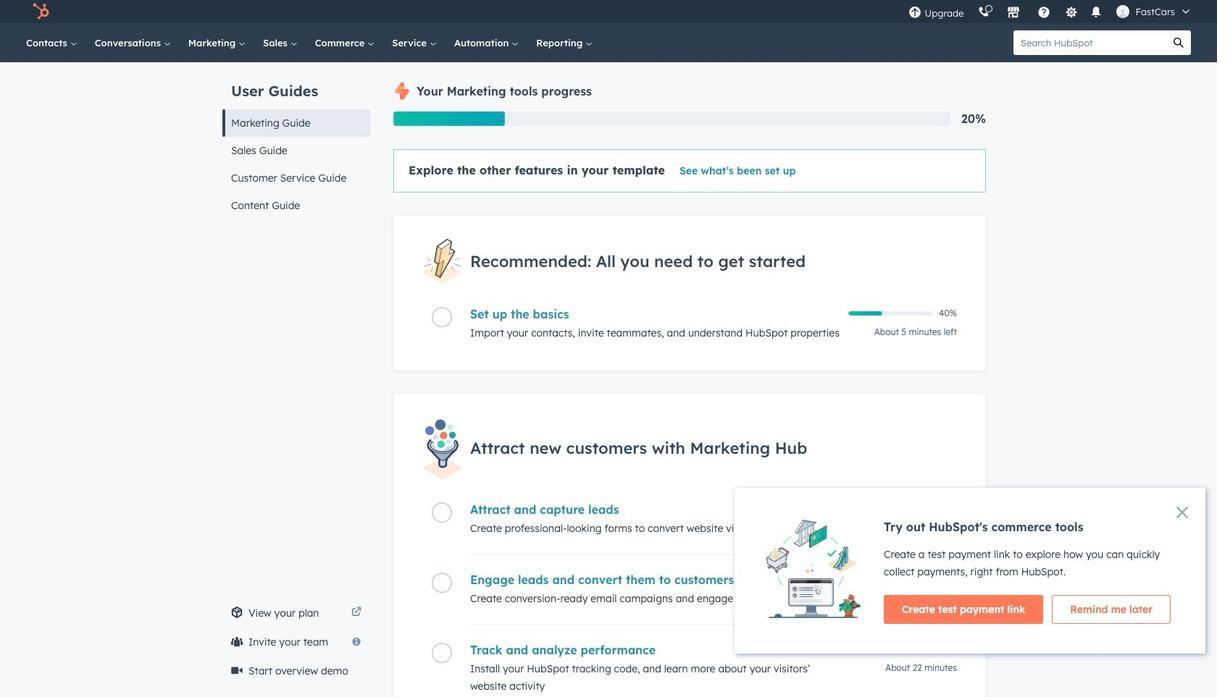 Task type: locate. For each thing, give the bounding box(es) containing it.
progress bar
[[393, 112, 505, 126]]

menu
[[902, 0, 1200, 23]]

Search HubSpot search field
[[1014, 30, 1167, 55]]

close image
[[1177, 507, 1188, 519]]

[object object] complete progress bar
[[848, 312, 882, 316]]



Task type: vqa. For each thing, say whether or not it's contained in the screenshot.
The Onboarding.Steps.Finalstep.Title icon
no



Task type: describe. For each thing, give the bounding box(es) containing it.
christina overa image
[[1117, 5, 1130, 18]]

link opens in a new window image
[[351, 605, 362, 622]]

link opens in a new window image
[[351, 608, 362, 619]]

marketplaces image
[[1007, 7, 1021, 20]]

user guides element
[[222, 62, 370, 220]]



